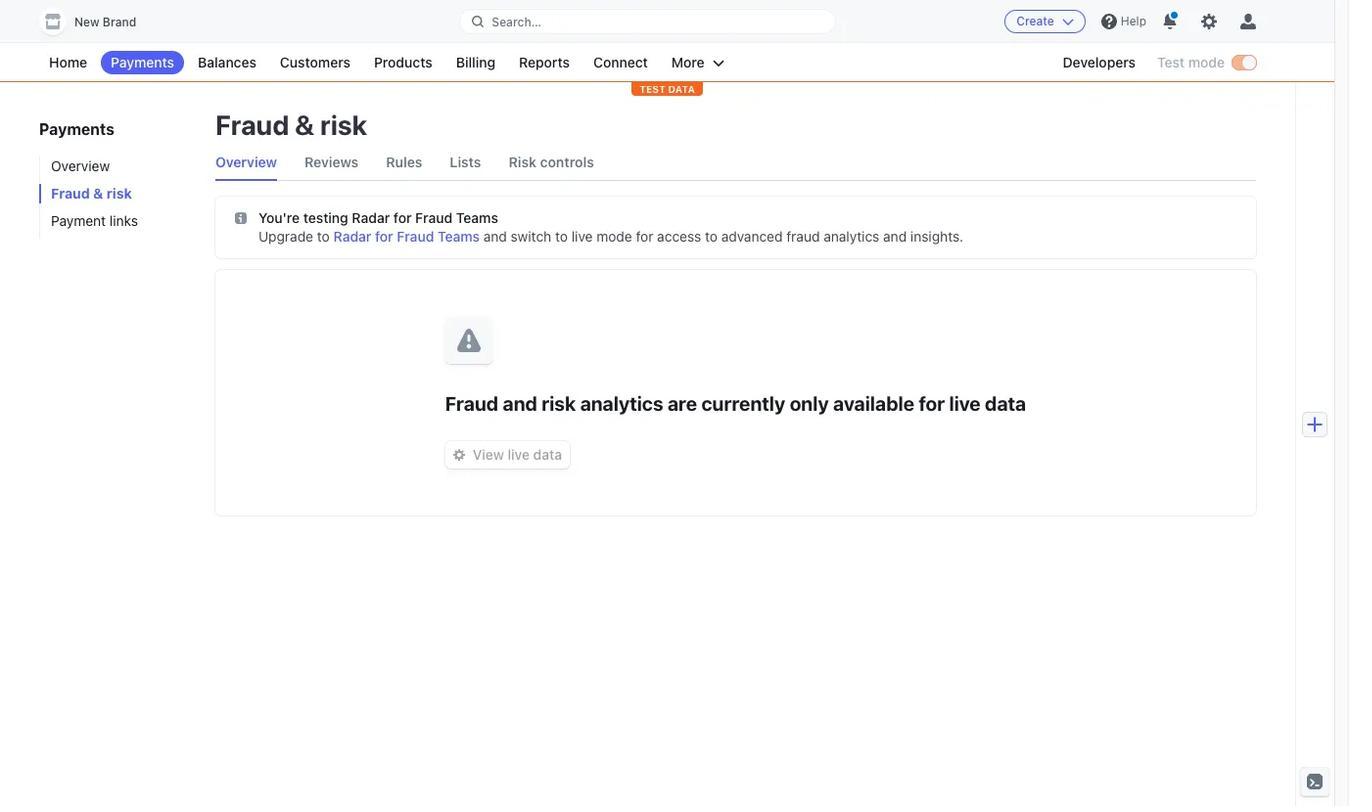 Task type: locate. For each thing, give the bounding box(es) containing it.
to right switch
[[555, 228, 568, 245]]

2 vertical spatial risk
[[542, 393, 576, 415]]

and up view live data
[[503, 393, 538, 415]]

overview link up you're
[[215, 145, 277, 180]]

1 horizontal spatial overview link
[[215, 145, 277, 180]]

view
[[473, 447, 504, 463]]

svg image left you're
[[235, 213, 247, 224]]

tab list
[[215, 145, 1256, 181]]

payments link
[[101, 51, 184, 74]]

risk up links
[[107, 185, 132, 202]]

mode
[[1189, 54, 1225, 71], [597, 228, 632, 245]]

fraud
[[787, 228, 820, 245]]

overview link for payments
[[39, 157, 196, 176]]

switch
[[511, 228, 552, 245]]

radar
[[352, 210, 390, 226], [333, 228, 372, 245]]

1 vertical spatial &
[[93, 185, 103, 202]]

help
[[1121, 14, 1147, 28]]

1 horizontal spatial overview
[[215, 154, 277, 170]]

overview up fraud & risk link
[[51, 158, 110, 174]]

and left insights.
[[883, 228, 907, 245]]

2 horizontal spatial live
[[949, 393, 981, 415]]

data
[[668, 83, 695, 95]]

home link
[[39, 51, 97, 74]]

Search… text field
[[461, 9, 835, 34]]

1 vertical spatial teams
[[438, 228, 480, 245]]

1 horizontal spatial risk
[[320, 109, 367, 141]]

0 vertical spatial svg image
[[235, 213, 247, 224]]

overview inside tab list
[[215, 154, 277, 170]]

0 horizontal spatial svg image
[[235, 213, 247, 224]]

&
[[295, 109, 315, 141], [93, 185, 103, 202]]

analytics right fraud
[[824, 228, 880, 245]]

overview link
[[215, 145, 277, 180], [39, 157, 196, 176]]

for
[[394, 210, 412, 226], [375, 228, 393, 245], [636, 228, 654, 245], [919, 393, 945, 415]]

1 horizontal spatial live
[[572, 228, 593, 245]]

to
[[317, 228, 330, 245], [555, 228, 568, 245], [705, 228, 718, 245]]

fraud & risk up 'payment links'
[[51, 185, 132, 202]]

fraud up view
[[445, 393, 499, 415]]

0 vertical spatial live
[[572, 228, 593, 245]]

1 horizontal spatial fraud & risk
[[215, 109, 367, 141]]

1 horizontal spatial mode
[[1189, 54, 1225, 71]]

fraud and risk analytics are currently only available for live data
[[445, 393, 1026, 415]]

0 vertical spatial radar
[[352, 210, 390, 226]]

more button
[[662, 51, 734, 74]]

mode left access
[[597, 228, 632, 245]]

view live data button
[[445, 442, 570, 469]]

to down testing
[[317, 228, 330, 245]]

0 vertical spatial analytics
[[824, 228, 880, 245]]

payments
[[111, 54, 174, 71], [39, 120, 114, 138]]

0 horizontal spatial mode
[[597, 228, 632, 245]]

0 horizontal spatial risk
[[107, 185, 132, 202]]

payment
[[51, 213, 106, 229]]

lists
[[450, 154, 481, 170]]

teams down 'lists' link
[[456, 210, 498, 226]]

0 horizontal spatial analytics
[[580, 393, 663, 415]]

developers
[[1063, 54, 1136, 71]]

risk up the reviews
[[320, 109, 367, 141]]

live
[[572, 228, 593, 245], [949, 393, 981, 415], [508, 447, 530, 463]]

live right switch
[[572, 228, 593, 245]]

analytics inside you're testing radar for fraud teams upgrade to radar for fraud teams and switch to live mode for access to advanced fraud analytics and insights.
[[824, 228, 880, 245]]

teams
[[456, 210, 498, 226], [438, 228, 480, 245]]

new
[[74, 15, 99, 29]]

access
[[657, 228, 701, 245]]

billing
[[456, 54, 496, 71]]

1 vertical spatial payments
[[39, 120, 114, 138]]

teams left switch
[[438, 228, 480, 245]]

connect
[[593, 54, 648, 71]]

more
[[672, 54, 705, 71]]

and
[[484, 228, 507, 245], [883, 228, 907, 245], [503, 393, 538, 415]]

0 vertical spatial teams
[[456, 210, 498, 226]]

overview for payments
[[51, 158, 110, 174]]

radar down testing
[[333, 228, 372, 245]]

payments down brand
[[111, 54, 174, 71]]

upgrade
[[259, 228, 313, 245]]

available
[[833, 393, 915, 415]]

1 horizontal spatial data
[[985, 393, 1026, 415]]

0 vertical spatial fraud & risk
[[215, 109, 367, 141]]

risk up view live data
[[542, 393, 576, 415]]

overview link up fraud & risk link
[[39, 157, 196, 176]]

0 horizontal spatial fraud & risk
[[51, 185, 132, 202]]

customers link
[[270, 51, 360, 74]]

live right view
[[508, 447, 530, 463]]

1 horizontal spatial svg image
[[453, 450, 465, 461]]

fraud up payment
[[51, 185, 90, 202]]

for left access
[[636, 228, 654, 245]]

0 horizontal spatial overview link
[[39, 157, 196, 176]]

1 vertical spatial data
[[533, 447, 562, 463]]

fraud & risk
[[215, 109, 367, 141], [51, 185, 132, 202]]

2 horizontal spatial to
[[705, 228, 718, 245]]

0 horizontal spatial data
[[533, 447, 562, 463]]

overview
[[215, 154, 277, 170], [51, 158, 110, 174]]

0 vertical spatial &
[[295, 109, 315, 141]]

& up the reviews
[[295, 109, 315, 141]]

& up 'payment links'
[[93, 185, 103, 202]]

analytics
[[824, 228, 880, 245], [580, 393, 663, 415]]

1 vertical spatial mode
[[597, 228, 632, 245]]

to right access
[[705, 228, 718, 245]]

0 vertical spatial data
[[985, 393, 1026, 415]]

payments down home "link" on the left top
[[39, 120, 114, 138]]

live right available
[[949, 393, 981, 415]]

0 vertical spatial risk
[[320, 109, 367, 141]]

brand
[[103, 15, 136, 29]]

1 horizontal spatial analytics
[[824, 228, 880, 245]]

advanced
[[721, 228, 783, 245]]

you're testing radar for fraud teams upgrade to radar for fraud teams and switch to live mode for access to advanced fraud analytics and insights.
[[259, 210, 964, 245]]

0 horizontal spatial overview
[[51, 158, 110, 174]]

0 horizontal spatial to
[[317, 228, 330, 245]]

2 vertical spatial live
[[508, 447, 530, 463]]

risk controls
[[509, 154, 594, 170]]

overview for fraud & risk
[[215, 154, 277, 170]]

overview up you're
[[215, 154, 277, 170]]

1 horizontal spatial to
[[555, 228, 568, 245]]

live inside button
[[508, 447, 530, 463]]

svg image
[[235, 213, 247, 224], [453, 450, 465, 461]]

risk
[[320, 109, 367, 141], [107, 185, 132, 202], [542, 393, 576, 415]]

1 vertical spatial svg image
[[453, 450, 465, 461]]

fraud
[[215, 109, 289, 141], [51, 185, 90, 202], [415, 210, 453, 226], [397, 228, 434, 245], [445, 393, 499, 415]]

data
[[985, 393, 1026, 415], [533, 447, 562, 463]]

1 horizontal spatial &
[[295, 109, 315, 141]]

radar up 'radar for fraud teams' link
[[352, 210, 390, 226]]

customers
[[280, 54, 351, 71]]

svg image left view
[[453, 450, 465, 461]]

for down rules link
[[375, 228, 393, 245]]

balances
[[198, 54, 257, 71]]

fraud & risk up the reviews
[[215, 109, 367, 141]]

mode right test
[[1189, 54, 1225, 71]]

new brand button
[[39, 8, 156, 35]]

data inside the view live data button
[[533, 447, 562, 463]]

0 horizontal spatial live
[[508, 447, 530, 463]]

analytics left are
[[580, 393, 663, 415]]

fraud inside fraud & risk link
[[51, 185, 90, 202]]



Task type: describe. For each thing, give the bounding box(es) containing it.
test mode
[[1158, 54, 1225, 71]]

fraud down balances link
[[215, 109, 289, 141]]

3 to from the left
[[705, 228, 718, 245]]

billing link
[[446, 51, 505, 74]]

search…
[[492, 14, 542, 29]]

help button
[[1094, 6, 1155, 37]]

tab list containing overview
[[215, 145, 1256, 181]]

products link
[[364, 51, 442, 74]]

developers link
[[1053, 51, 1146, 74]]

0 vertical spatial payments
[[111, 54, 174, 71]]

risk
[[509, 154, 537, 170]]

new brand
[[74, 15, 136, 29]]

for up 'radar for fraud teams' link
[[394, 210, 412, 226]]

lists link
[[450, 145, 481, 180]]

rules link
[[386, 145, 422, 180]]

radar for fraud teams link
[[333, 228, 480, 245]]

and left switch
[[484, 228, 507, 245]]

1 to from the left
[[317, 228, 330, 245]]

links
[[110, 213, 138, 229]]

products
[[374, 54, 433, 71]]

live inside you're testing radar for fraud teams upgrade to radar for fraud teams and switch to live mode for access to advanced fraud analytics and insights.
[[572, 228, 593, 245]]

1 vertical spatial live
[[949, 393, 981, 415]]

reports link
[[509, 51, 580, 74]]

1 vertical spatial analytics
[[580, 393, 663, 415]]

for right available
[[919, 393, 945, 415]]

rules
[[386, 154, 422, 170]]

reviews
[[305, 154, 359, 170]]

risk controls link
[[509, 145, 594, 180]]

controls
[[540, 154, 594, 170]]

you're
[[259, 210, 300, 226]]

payment links
[[51, 213, 138, 229]]

mode inside you're testing radar for fraud teams upgrade to radar for fraud teams and switch to live mode for access to advanced fraud analytics and insights.
[[597, 228, 632, 245]]

testing
[[303, 210, 348, 226]]

0 horizontal spatial &
[[93, 185, 103, 202]]

1 vertical spatial fraud & risk
[[51, 185, 132, 202]]

home
[[49, 54, 87, 71]]

create button
[[1005, 10, 1086, 33]]

2 to from the left
[[555, 228, 568, 245]]

reviews link
[[305, 145, 359, 180]]

test
[[640, 83, 666, 95]]

connect link
[[584, 51, 658, 74]]

currently
[[702, 393, 786, 415]]

are
[[668, 393, 697, 415]]

insights.
[[911, 228, 964, 245]]

1 vertical spatial risk
[[107, 185, 132, 202]]

payment links link
[[39, 212, 196, 231]]

2 horizontal spatial risk
[[542, 393, 576, 415]]

view live data
[[473, 447, 562, 463]]

fraud up 'radar for fraud teams' link
[[415, 210, 453, 226]]

balances link
[[188, 51, 266, 74]]

test
[[1158, 54, 1185, 71]]

0 vertical spatial mode
[[1189, 54, 1225, 71]]

create
[[1017, 14, 1055, 28]]

svg image inside the view live data button
[[453, 450, 465, 461]]

only
[[790, 393, 829, 415]]

fraud & risk link
[[39, 184, 196, 204]]

Search… search field
[[461, 9, 835, 34]]

1 vertical spatial radar
[[333, 228, 372, 245]]

test data
[[640, 83, 695, 95]]

reports
[[519, 54, 570, 71]]

fraud down rules link
[[397, 228, 434, 245]]

overview link for fraud & risk
[[215, 145, 277, 180]]



Task type: vqa. For each thing, say whether or not it's contained in the screenshot.
shipping in the Specify shipping rates and use it on your customers' receipts, invoices, and Checkout Sessions.
no



